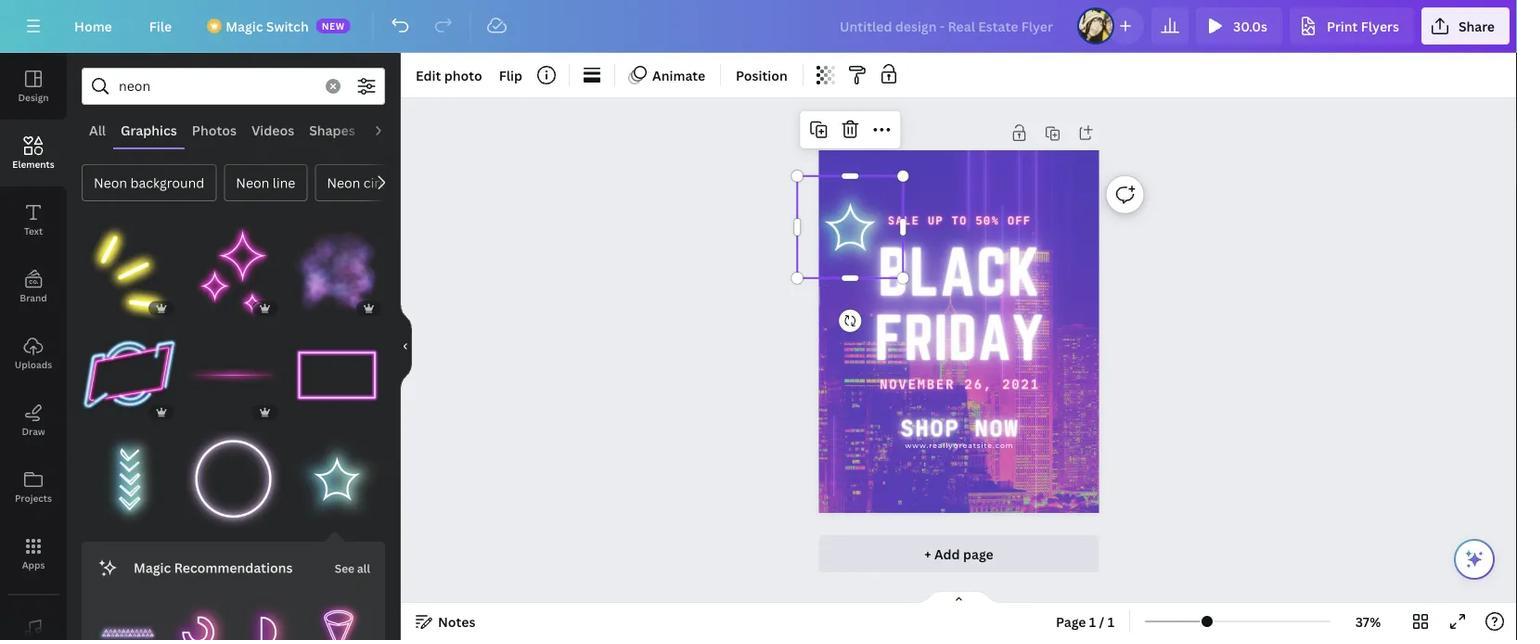 Task type: locate. For each thing, give the bounding box(es) containing it.
neon line button
[[224, 164, 307, 201]]

background
[[130, 174, 204, 192]]

uploads button
[[0, 320, 67, 387]]

1 horizontal spatial magic
[[226, 17, 263, 35]]

neon inside button
[[94, 174, 127, 192]]

magic switch
[[226, 17, 309, 35]]

magic left switch
[[226, 17, 263, 35]]

videos
[[251, 121, 294, 139]]

recommendations
[[174, 559, 293, 577]]

page 1 / 1
[[1056, 613, 1115, 631]]

design
[[18, 91, 49, 103]]

animate button
[[623, 60, 713, 90]]

elements
[[12, 158, 54, 170]]

friday
[[875, 304, 1044, 372]]

neon frame image
[[82, 327, 178, 423]]

1 right /
[[1108, 613, 1115, 631]]

all
[[89, 121, 106, 139]]

0 horizontal spatial magic
[[134, 559, 171, 577]]

1
[[1089, 613, 1096, 631], [1108, 613, 1115, 631]]

shop
[[900, 414, 960, 441]]

projects button
[[0, 454, 67, 521]]

neon down all
[[94, 174, 127, 192]]

neon
[[94, 174, 127, 192], [236, 174, 269, 192], [327, 174, 360, 192]]

group
[[185, 213, 281, 320], [289, 213, 385, 320], [82, 224, 178, 320], [82, 316, 178, 423], [185, 316, 281, 423], [289, 327, 385, 423], [82, 420, 178, 527], [185, 420, 281, 527], [289, 431, 385, 527], [167, 590, 230, 640], [237, 590, 300, 640], [307, 590, 370, 640], [97, 601, 159, 640]]

flyers
[[1361, 17, 1399, 35]]

2 neon from the left
[[236, 174, 269, 192]]

magic left the recommendations
[[134, 559, 171, 577]]

photos button
[[184, 112, 244, 148]]

up
[[928, 214, 944, 227]]

november 26, 2021
[[880, 376, 1040, 392]]

position button
[[729, 60, 795, 90]]

draw button
[[0, 387, 67, 454]]

brand
[[20, 291, 47, 304]]

page
[[1056, 613, 1086, 631]]

print flyers button
[[1290, 7, 1414, 45]]

+ add page
[[924, 545, 994, 563]]

neon left circle
[[327, 174, 360, 192]]

notes button
[[408, 607, 483, 637]]

30.0s button
[[1196, 7, 1282, 45]]

switch
[[266, 17, 309, 35]]

magic for magic switch
[[226, 17, 263, 35]]

magic
[[226, 17, 263, 35], [134, 559, 171, 577]]

26,
[[965, 376, 993, 392]]

videos button
[[244, 112, 302, 148]]

flip button
[[492, 60, 530, 90]]

1 1 from the left
[[1089, 613, 1096, 631]]

see all
[[335, 561, 370, 576]]

neon circle
[[327, 174, 398, 192]]

neon line
[[236, 174, 295, 192]]

1 neon from the left
[[94, 174, 127, 192]]

magic inside main menu bar
[[226, 17, 263, 35]]

neon line design image
[[82, 431, 178, 527], [289, 431, 385, 527], [97, 601, 159, 640], [167, 601, 230, 640], [237, 601, 300, 640], [307, 601, 370, 640]]

graphics button
[[113, 112, 184, 148]]

hide image
[[400, 302, 412, 391]]

2 horizontal spatial neon
[[327, 174, 360, 192]]

3 neon from the left
[[327, 174, 360, 192]]

print
[[1327, 17, 1358, 35]]

1 horizontal spatial neon
[[236, 174, 269, 192]]

sale
[[888, 214, 920, 227]]

0 vertical spatial magic
[[226, 17, 263, 35]]

design button
[[0, 53, 67, 120]]

1 horizontal spatial 1
[[1108, 613, 1115, 631]]

2 1 from the left
[[1108, 613, 1115, 631]]

www.reallygreatsite.com
[[905, 441, 1014, 450]]

0 horizontal spatial 1
[[1089, 613, 1096, 631]]

share
[[1459, 17, 1495, 35]]

see
[[335, 561, 355, 576]]

neon for neon circle
[[327, 174, 360, 192]]

1 vertical spatial magic
[[134, 559, 171, 577]]

0 horizontal spatial neon
[[94, 174, 127, 192]]

audio
[[370, 121, 407, 139]]

1 left /
[[1089, 613, 1096, 631]]

shapes button
[[302, 112, 363, 148]]

37% button
[[1338, 607, 1398, 637]]

+ add page button
[[819, 535, 1099, 573]]

share button
[[1422, 7, 1510, 45]]

side panel tab list
[[0, 53, 67, 640]]

neon left line
[[236, 174, 269, 192]]

november
[[880, 376, 955, 392]]

neon for neon line
[[236, 174, 269, 192]]



Task type: describe. For each thing, give the bounding box(es) containing it.
all button
[[82, 112, 113, 148]]

to
[[952, 214, 968, 227]]

neon for neon background
[[94, 174, 127, 192]]

all
[[357, 561, 370, 576]]

add
[[934, 545, 960, 563]]

now
[[975, 414, 1019, 441]]

sparkling star neon image
[[185, 224, 281, 320]]

animate
[[652, 66, 705, 84]]

show pages image
[[915, 590, 1004, 605]]

shop now
[[900, 414, 1019, 441]]

purple neon circle image
[[185, 431, 281, 527]]

blur neon image
[[289, 224, 385, 320]]

shapes
[[309, 121, 355, 139]]

graphics
[[121, 121, 177, 139]]

black
[[878, 235, 1041, 307]]

50%
[[976, 214, 1000, 227]]

apps button
[[0, 521, 67, 587]]

photos
[[192, 121, 237, 139]]

file
[[149, 17, 172, 35]]

yellow neon expression mark surprise image
[[82, 224, 178, 320]]

magic for magic recommendations
[[134, 559, 171, 577]]

audio button
[[363, 112, 415, 148]]

30.0s
[[1233, 17, 1268, 35]]

notes
[[438, 613, 476, 631]]

position
[[736, 66, 788, 84]]

2021
[[1002, 376, 1040, 392]]

edit photo button
[[408, 60, 490, 90]]

home link
[[59, 7, 127, 45]]

elements button
[[0, 120, 67, 187]]

file button
[[134, 7, 187, 45]]

page
[[963, 545, 994, 563]]

photo
[[444, 66, 482, 84]]

circle
[[364, 174, 398, 192]]

new
[[322, 19, 345, 32]]

text
[[24, 225, 43, 237]]

main menu bar
[[0, 0, 1517, 53]]

see all button
[[333, 549, 372, 586]]

+
[[924, 545, 931, 563]]

neon background button
[[82, 164, 216, 201]]

apps
[[22, 559, 45, 571]]

uploads
[[15, 358, 52, 371]]

projects
[[15, 492, 52, 504]]

edit
[[416, 66, 441, 84]]

canva assistant image
[[1463, 548, 1486, 571]]

home
[[74, 17, 112, 35]]

off
[[1008, 214, 1032, 227]]

neon background
[[94, 174, 204, 192]]

draw
[[22, 425, 45, 438]]

text button
[[0, 187, 67, 253]]

edit photo
[[416, 66, 482, 84]]

sale up to 50% off
[[888, 214, 1032, 227]]

brand button
[[0, 253, 67, 320]]

print flyers
[[1327, 17, 1399, 35]]

Design title text field
[[825, 7, 1070, 45]]

basic neon rectangle image
[[289, 327, 385, 423]]

glowing pink neon line light image
[[185, 327, 281, 423]]

37%
[[1356, 613, 1381, 631]]

neon circle button
[[315, 164, 410, 201]]

/
[[1099, 613, 1105, 631]]

Search elements search field
[[119, 69, 315, 104]]

magic recommendations
[[134, 559, 293, 577]]

line
[[273, 174, 295, 192]]

flip
[[499, 66, 522, 84]]



Task type: vqa. For each thing, say whether or not it's contained in the screenshot.
"See" at the left of the page
yes



